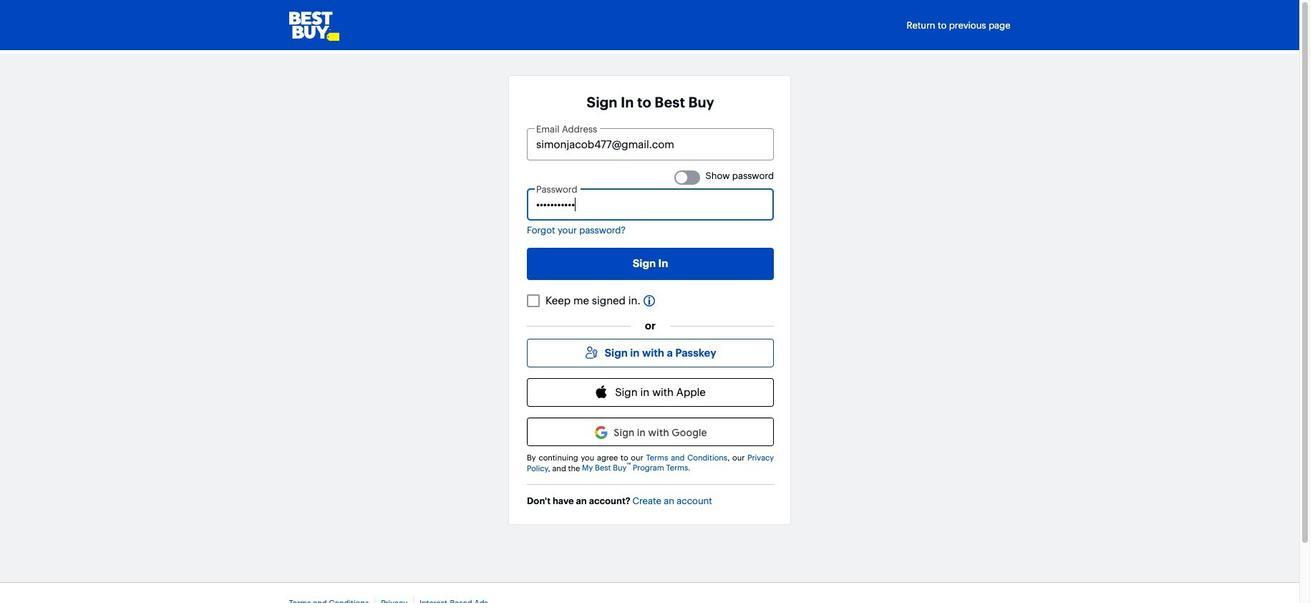 Task type: describe. For each thing, give the bounding box(es) containing it.
keep me signed in info image
[[644, 295, 655, 306]]

We'll keep you signed in on this device. checkbox
[[527, 294, 540, 307]]



Task type: locate. For each thing, give the bounding box(es) containing it.
best buy home image
[[289, 0, 339, 50]]

None password field
[[527, 188, 774, 221]]

  email field
[[527, 128, 774, 160]]



Task type: vqa. For each thing, say whether or not it's contained in the screenshot.
 Email Field
yes



